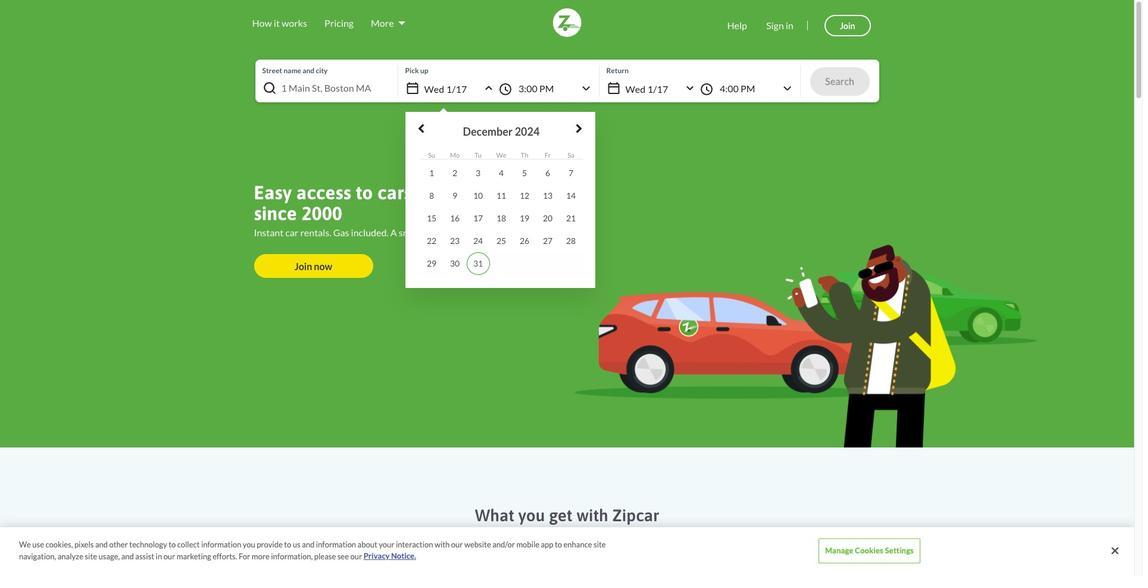 Task type: vqa. For each thing, say whether or not it's contained in the screenshot.


Task type: locate. For each thing, give the bounding box(es) containing it.
th
[[521, 151, 528, 159]]

to right app
[[555, 540, 562, 550]]

someone
[[634, 533, 677, 546]]

get
[[463, 227, 476, 238], [549, 506, 572, 525]]

0 horizontal spatial in
[[156, 552, 162, 561]]

since
[[254, 203, 297, 225]]

1 vertical spatial get
[[549, 506, 572, 525]]

join link
[[825, 15, 871, 36]]

information,
[[271, 552, 313, 561]]

with up go
[[576, 506, 608, 525]]

time outline image
[[498, 82, 513, 96]]

get up when
[[549, 506, 572, 525]]

what
[[475, 506, 514, 525]]

missing
[[513, 533, 548, 546]]

to left us at the left bottom of the page
[[284, 540, 291, 550]]

11
[[497, 191, 506, 201]]

1 navigation from the left
[[0, 0, 1134, 46]]

you inside we use cookies, pixels and other technology to collect information you provide to us and information about your interaction with our website and/or mobile app to enhance site navigation, analyze site usage, and assist in our marketing efforts. for more information, please see our
[[243, 540, 255, 550]]

30 button
[[443, 252, 467, 275]]

our
[[451, 540, 463, 550], [164, 552, 175, 561], [350, 552, 362, 561]]

1 horizontal spatial we
[[496, 151, 506, 159]]

we for we
[[496, 151, 506, 159]]

join now
[[295, 261, 332, 272]]

site down pixels
[[85, 552, 97, 561]]

3
[[476, 168, 481, 178]]

help
[[727, 20, 747, 31]]

1 horizontal spatial get
[[549, 506, 572, 525]]

0 vertical spatial site
[[594, 540, 606, 550]]

we left use
[[19, 540, 31, 550]]

pm right 4:00
[[741, 83, 755, 94]]

22
[[427, 236, 437, 246]]

our left website
[[451, 540, 463, 550]]

and down other
[[121, 552, 134, 561]]

with inside we use cookies, pixels and other technology to collect information you provide to us and information about your interaction with our website and/or mobile app to enhance site navigation, analyze site usage, and assist in our marketing efforts. for more information, please see our
[[435, 540, 450, 550]]

you left go
[[578, 533, 595, 546]]

28 button
[[559, 230, 583, 252]]

(and what you're missing when you go with someone else.)
[[432, 533, 703, 546]]

in
[[786, 20, 794, 31], [156, 552, 162, 561]]

us
[[293, 540, 301, 550]]

28
[[566, 236, 576, 246]]

1 horizontal spatial pm
[[741, 83, 755, 94]]

1 horizontal spatial in
[[786, 20, 794, 31]]

time outline image
[[700, 82, 714, 96]]

site right the enhance
[[594, 540, 606, 550]]

menu bar
[[244, 12, 408, 31]]

app
[[541, 540, 553, 550]]

1 vertical spatial we
[[19, 540, 31, 550]]

1 Main St, Boston MA text field
[[255, 81, 397, 95]]

we up '4'
[[496, 151, 506, 159]]

we use cookies, pixels and other technology to collect information you provide to us and information about your interaction with our website and/or mobile app to enhance site navigation, analyze site usage, and assist in our marketing efforts. for more information, please see our
[[19, 540, 606, 561]]

0 horizontal spatial we
[[19, 540, 31, 550]]

0 horizontal spatial site
[[85, 552, 97, 561]]

provide
[[257, 540, 283, 550]]

1 horizontal spatial date text field
[[626, 83, 683, 95]]

1 vertical spatial in
[[156, 552, 162, 561]]

gas
[[333, 227, 349, 238]]

to down 16 at the left of the page
[[452, 227, 461, 238]]

menu bar containing how it works
[[244, 12, 408, 31]]

8
[[429, 191, 434, 201]]

0 horizontal spatial with
[[435, 540, 450, 550]]

pick up
[[405, 66, 428, 75]]

why zipcar image
[[0, 117, 1134, 448]]

26 button
[[513, 230, 536, 252]]

our right see
[[350, 552, 362, 561]]

with right go
[[611, 533, 632, 546]]

0 vertical spatial we
[[496, 151, 506, 159]]

3 button
[[467, 162, 490, 185]]

0 horizontal spatial date text field
[[424, 83, 482, 95]]

19
[[520, 213, 529, 223]]

10 button
[[467, 185, 490, 207]]

1 vertical spatial site
[[85, 552, 97, 561]]

works
[[282, 17, 307, 29]]

get down 17 at left
[[463, 227, 476, 238]]

in right sign
[[786, 20, 794, 31]]

you up for
[[243, 540, 255, 550]]

2 button
[[443, 162, 467, 185]]

8 button
[[420, 185, 443, 207]]

date text field right calendar image
[[626, 83, 683, 95]]

16 button
[[443, 207, 467, 230]]

on
[[417, 182, 438, 204]]

fr
[[545, 151, 551, 159]]

sa
[[568, 151, 575, 159]]

pm right 3:00
[[539, 83, 554, 94]]

with left what
[[435, 540, 450, 550]]

18 button
[[490, 207, 513, 230]]

0 horizontal spatial get
[[463, 227, 476, 238]]

more
[[252, 552, 270, 561]]

24
[[473, 236, 483, 246]]

0 horizontal spatial pm
[[539, 83, 554, 94]]

date text field down up
[[424, 83, 482, 95]]

assist
[[135, 552, 154, 561]]

13 button
[[536, 185, 559, 207]]

2 information from the left
[[316, 540, 356, 550]]

our down technology
[[164, 552, 175, 561]]

30
[[450, 259, 460, 269]]

12 button
[[513, 185, 536, 207]]

pm for 4:00 pm
[[741, 83, 755, 94]]

1 pm from the left
[[539, 83, 554, 94]]

31 button
[[467, 252, 490, 275]]

0 vertical spatial get
[[463, 227, 476, 238]]

it
[[274, 17, 280, 29]]

december 2024
[[463, 125, 540, 138]]

join for join now
[[295, 261, 312, 272]]

0 horizontal spatial join
[[295, 261, 312, 272]]

0 horizontal spatial information
[[201, 540, 241, 550]]

2 horizontal spatial with
[[611, 533, 632, 546]]

you up missing
[[518, 506, 545, 525]]

0 vertical spatial join
[[840, 21, 855, 31]]

information up see
[[316, 540, 356, 550]]

we inside we use cookies, pixels and other technology to collect information you provide to us and information about your interaction with our website and/or mobile app to enhance site navigation, analyze site usage, and assist in our marketing efforts. for more information, please see our
[[19, 540, 31, 550]]

0 horizontal spatial you
[[243, 540, 255, 550]]

join
[[840, 21, 855, 31], [295, 261, 312, 272]]

19 button
[[513, 207, 536, 230]]

interaction
[[396, 540, 433, 550]]

12
[[520, 191, 529, 201]]

Date text field
[[424, 83, 482, 95], [626, 83, 683, 95]]

see
[[337, 552, 349, 561]]

4:00 pm
[[720, 83, 755, 94]]

6
[[545, 168, 550, 178]]

information up the efforts.
[[201, 540, 241, 550]]

1 button
[[420, 162, 443, 185]]

0 horizontal spatial our
[[164, 552, 175, 561]]

2 pm from the left
[[741, 83, 755, 94]]

chevron up image
[[482, 81, 496, 95]]

27
[[543, 236, 553, 246]]

1 horizontal spatial join
[[840, 21, 855, 31]]

21 button
[[559, 207, 583, 230]]

1 vertical spatial join
[[295, 261, 312, 272]]

1 horizontal spatial information
[[316, 540, 356, 550]]

9
[[453, 191, 457, 201]]

4
[[499, 168, 504, 178]]

2 horizontal spatial you
[[578, 533, 595, 546]]

street name and city
[[262, 66, 328, 75]]

demand
[[443, 182, 512, 204]]

more
[[371, 17, 394, 29]]

29
[[427, 259, 437, 269]]

enhance
[[564, 540, 592, 550]]

search image
[[262, 81, 277, 95]]

mobile
[[516, 540, 540, 550]]

access
[[296, 182, 351, 204]]

in right assist
[[156, 552, 162, 561]]

navigation
[[0, 0, 1134, 46], [244, 0, 880, 46]]

for
[[239, 552, 250, 561]]

9 button
[[443, 185, 467, 207]]

tu
[[475, 151, 482, 159]]

join inside navigation
[[840, 21, 855, 31]]



Task type: describe. For each thing, give the bounding box(es) containing it.
17
[[473, 213, 483, 223]]

you're
[[482, 533, 511, 546]]

25 button
[[490, 230, 513, 252]]

23
[[450, 236, 460, 246]]

su
[[428, 151, 435, 159]]

pm for 3:00 pm
[[539, 83, 554, 94]]

get inside easy access to cars on demand since 2000 instant car rentals. gas included. a smarter way to get around.
[[463, 227, 476, 238]]

29 button
[[420, 252, 443, 275]]

20
[[543, 213, 553, 223]]

2000
[[302, 203, 342, 225]]

1 horizontal spatial site
[[594, 540, 606, 550]]

how
[[252, 17, 272, 29]]

when
[[550, 533, 576, 546]]

in inside we use cookies, pixels and other technology to collect information you provide to us and information about your interaction with our website and/or mobile app to enhance site navigation, analyze site usage, and assist in our marketing efforts. for more information, please see our
[[156, 552, 162, 561]]

7
[[569, 168, 573, 178]]

sign in link
[[757, 20, 808, 31]]

and up usage,
[[95, 540, 108, 550]]

14
[[566, 191, 576, 201]]

rentals.
[[300, 227, 331, 238]]

privacy alert dialog
[[0, 528, 1134, 576]]

privacy notice. link
[[364, 552, 416, 561]]

20 button
[[536, 207, 559, 230]]

17 button
[[467, 207, 490, 230]]

calendar image
[[606, 81, 621, 95]]

what
[[456, 533, 480, 546]]

cookies
[[855, 546, 884, 555]]

manage cookies settings
[[825, 546, 914, 555]]

16
[[450, 213, 460, 223]]

menu bar inside navigation
[[244, 12, 408, 31]]

1 date text field from the left
[[424, 83, 482, 95]]

2 date text field from the left
[[626, 83, 683, 95]]

privacy
[[364, 552, 390, 561]]

mo
[[450, 151, 460, 159]]

1 horizontal spatial with
[[576, 506, 608, 525]]

cookies,
[[46, 540, 73, 550]]

pricing
[[325, 17, 354, 29]]

a
[[391, 227, 397, 238]]

other
[[109, 540, 128, 550]]

return
[[606, 66, 629, 75]]

home image
[[553, 8, 582, 37]]

10
[[473, 191, 483, 201]]

1 horizontal spatial you
[[518, 506, 545, 525]]

how it works
[[252, 17, 307, 29]]

around.
[[478, 227, 510, 238]]

we for we use cookies, pixels and other technology to collect information you provide to us and information about your interaction with our website and/or mobile app to enhance site navigation, analyze site usage, and assist in our marketing efforts. for more information, please see our
[[19, 540, 31, 550]]

use
[[32, 540, 44, 550]]

2
[[453, 168, 457, 178]]

up
[[420, 66, 428, 75]]

chevron down image
[[683, 81, 697, 95]]

18
[[497, 213, 506, 223]]

efforts.
[[213, 552, 237, 561]]

25
[[497, 236, 506, 246]]

name
[[284, 66, 301, 75]]

manage cookies settings button
[[819, 539, 920, 563]]

about
[[358, 540, 377, 550]]

2 horizontal spatial our
[[451, 540, 463, 550]]

more link
[[369, 12, 408, 30]]

14 button
[[559, 185, 583, 207]]

to left collect
[[169, 540, 176, 550]]

21
[[566, 213, 576, 223]]

2 navigation from the left
[[244, 0, 880, 46]]

join now link
[[254, 254, 373, 278]]

7 button
[[559, 162, 583, 185]]

27 button
[[536, 230, 559, 252]]

24 button
[[467, 230, 490, 252]]

help link
[[718, 19, 757, 32]]

easy
[[254, 182, 292, 204]]

city
[[316, 66, 328, 75]]

15 button
[[420, 207, 443, 230]]

1
[[429, 168, 434, 178]]

marketing
[[177, 552, 211, 561]]

0 vertical spatial in
[[786, 20, 794, 31]]

1 information from the left
[[201, 540, 241, 550]]

join for join
[[840, 21, 855, 31]]

privacy notice.
[[364, 552, 416, 561]]

your
[[379, 540, 394, 550]]

zipcar
[[612, 506, 659, 525]]

included.
[[351, 227, 389, 238]]

manage
[[825, 546, 854, 555]]

and left city
[[303, 66, 315, 75]]

pixels
[[74, 540, 94, 550]]

5 button
[[513, 162, 536, 185]]

usage,
[[99, 552, 120, 561]]

collect
[[177, 540, 200, 550]]

2024
[[515, 125, 540, 138]]

website
[[464, 540, 491, 550]]

1 horizontal spatial our
[[350, 552, 362, 561]]

cars
[[378, 182, 412, 204]]

calendar image
[[405, 81, 420, 95]]

3:00 pm
[[519, 83, 554, 94]]

navigation,
[[19, 552, 56, 561]]

way
[[434, 227, 451, 238]]

31
[[473, 259, 483, 269]]

to left cars
[[356, 182, 373, 204]]

notice.
[[391, 552, 416, 561]]

smarter
[[399, 227, 432, 238]]

13
[[543, 191, 553, 201]]

pricing link
[[322, 12, 356, 30]]

sign
[[766, 20, 784, 31]]

5
[[522, 168, 527, 178]]

and right us at the left bottom of the page
[[302, 540, 315, 550]]

analyze
[[58, 552, 83, 561]]



